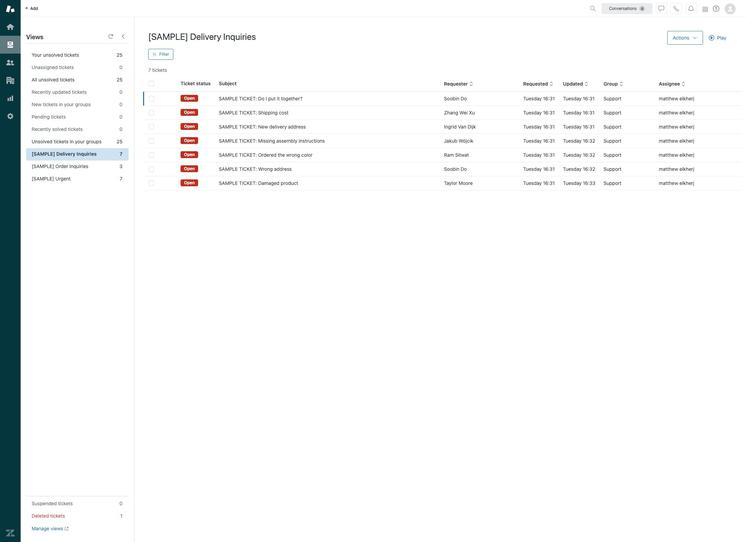 Task type: describe. For each thing, give the bounding box(es) containing it.
7 row from the top
[[143, 176, 741, 190]]

views image
[[6, 40, 15, 49]]

get started image
[[6, 22, 15, 31]]

5 row from the top
[[143, 148, 741, 162]]

6 row from the top
[[143, 162, 741, 176]]

1 row from the top
[[143, 92, 741, 106]]

customers image
[[6, 58, 15, 67]]



Task type: vqa. For each thing, say whether or not it's contained in the screenshot.
tab
no



Task type: locate. For each thing, give the bounding box(es) containing it.
hide panel views image
[[120, 34, 126, 39]]

zendesk support image
[[6, 4, 15, 13]]

refresh views pane image
[[108, 34, 114, 39]]

admin image
[[6, 112, 15, 121]]

reporting image
[[6, 94, 15, 103]]

row
[[143, 92, 741, 106], [143, 106, 741, 120], [143, 120, 741, 134], [143, 134, 741, 148], [143, 148, 741, 162], [143, 162, 741, 176], [143, 176, 741, 190]]

opens in a new tab image
[[63, 527, 68, 531]]

zendesk image
[[6, 529, 15, 538]]

get help image
[[713, 6, 719, 12]]

2 row from the top
[[143, 106, 741, 120]]

3 row from the top
[[143, 120, 741, 134]]

notifications image
[[688, 6, 694, 11]]

main element
[[0, 0, 21, 543]]

4 row from the top
[[143, 134, 741, 148]]

button displays agent's chat status as invisible. image
[[659, 6, 664, 11]]

organizations image
[[6, 76, 15, 85]]

zendesk products image
[[703, 7, 708, 12]]



